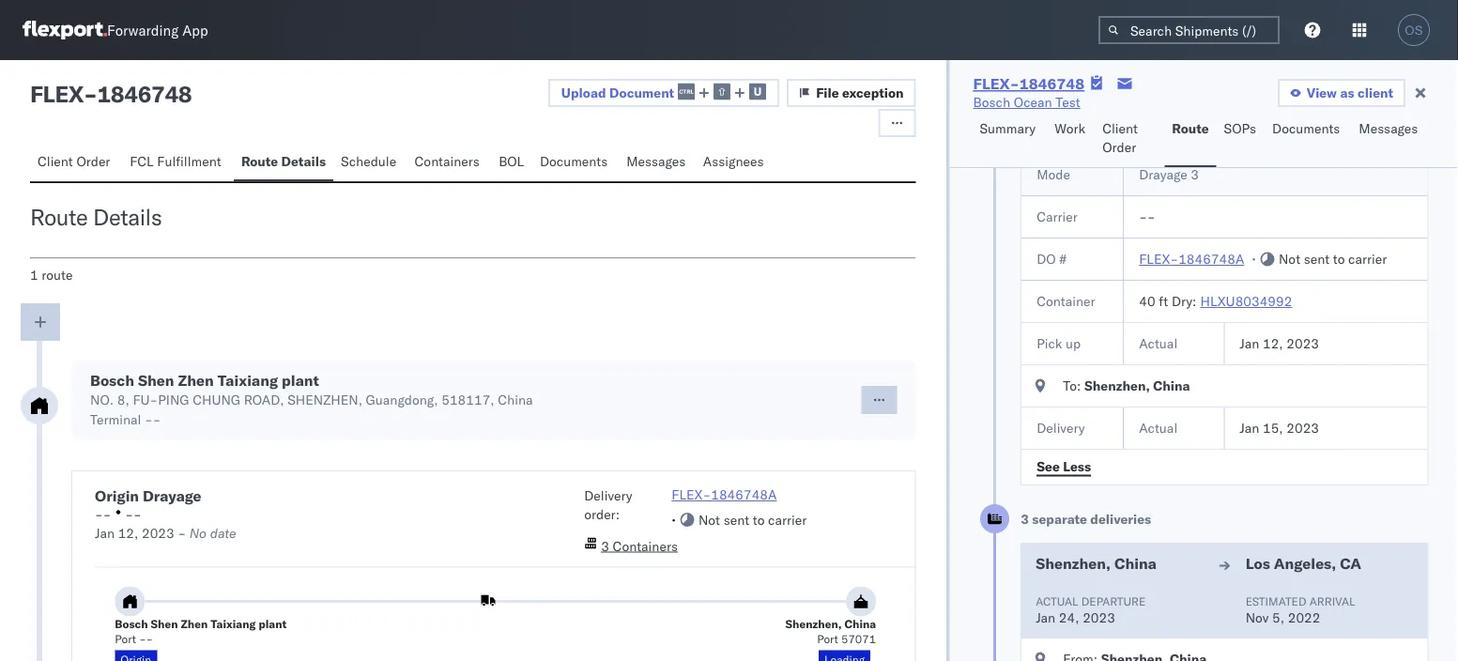 Task type: vqa. For each thing, say whether or not it's contained in the screenshot.
Port inside the "Shenzhen, China Port 57071"
yes



Task type: locate. For each thing, give the bounding box(es) containing it.
forwarding app link
[[23, 21, 208, 39]]

•
[[1252, 251, 1256, 267], [672, 511, 676, 528]]

actual for pick up
[[1139, 335, 1178, 352]]

route button
[[1165, 112, 1217, 167]]

taixiang down date
[[211, 617, 256, 631]]

12, down origin
[[118, 525, 138, 542]]

arrival
[[1310, 594, 1356, 608]]

see
[[1037, 458, 1060, 474]]

documents button down view
[[1265, 112, 1352, 167]]

3 left sops button
[[1191, 166, 1199, 183]]

2 horizontal spatial 3
[[1191, 166, 1199, 183]]

file
[[816, 85, 839, 101]]

0 horizontal spatial client order
[[38, 153, 110, 170]]

-- down origin
[[95, 506, 111, 523]]

shenzhen, for shenzhen, china port 57071
[[786, 617, 842, 631]]

china up departure
[[1114, 554, 1157, 573]]

estimated
[[1246, 594, 1307, 608]]

1 horizontal spatial route details
[[241, 153, 326, 170]]

1846748 up test
[[1020, 74, 1085, 93]]

• up 3 containers
[[672, 511, 676, 528]]

less
[[1063, 458, 1091, 474]]

order for the right 'client order' 'button'
[[1103, 139, 1137, 155]]

plant for bosch shen zhen taixiang plant no. 8, fu-ping chung road, shenzhen, guangdong, 518117, china terminal --
[[282, 371, 319, 390]]

client order for the leftmost 'client order' 'button'
[[38, 153, 110, 170]]

jan left 24,
[[1036, 610, 1056, 626]]

taixiang for bosch shen zhen taixiang plant no. 8, fu-ping chung road, shenzhen, guangdong, 518117, china terminal --
[[218, 371, 278, 390]]

flex- up bosch ocean test
[[974, 74, 1020, 93]]

1 vertical spatial not
[[699, 511, 721, 528]]

shenzhen,
[[1084, 378, 1150, 394], [1036, 554, 1111, 573], [786, 617, 842, 631]]

shen up fu- on the bottom
[[138, 371, 174, 390]]

taixiang inside bosch shen zhen taixiang plant port --
[[211, 617, 256, 631]]

jan down origin
[[95, 525, 115, 542]]

file exception button
[[787, 79, 916, 107], [787, 79, 916, 107]]

1 horizontal spatial flex-1846748a
[[1139, 251, 1245, 267]]

flex- for do #
[[1139, 251, 1179, 267]]

jan inside actual departure jan 24, 2023
[[1036, 610, 1056, 626]]

drayage left sops button
[[1139, 166, 1188, 183]]

1 horizontal spatial not sent to carrier
[[1279, 251, 1387, 267]]

0 vertical spatial carrier
[[1349, 251, 1387, 267]]

documents button right the bol
[[533, 145, 619, 181]]

0 horizontal spatial carrier
[[768, 511, 807, 528]]

no.
[[90, 392, 114, 408]]

exception
[[843, 85, 904, 101]]

bosch
[[974, 94, 1011, 110], [90, 371, 134, 390], [115, 617, 148, 631]]

details down fcl
[[93, 203, 162, 231]]

not sent to carrier
[[1279, 251, 1387, 267], [699, 511, 807, 528]]

jan left 15,
[[1240, 420, 1260, 436]]

messages down upload document button
[[627, 153, 686, 170]]

client order button
[[1096, 112, 1165, 167], [30, 145, 122, 181]]

-- down the drayage 3
[[1139, 209, 1156, 225]]

-- down origin drayage
[[125, 506, 142, 523]]

2023 down the "hlxu8034992"
[[1287, 335, 1319, 352]]

1 vertical spatial not sent to carrier
[[699, 511, 807, 528]]

up
[[1066, 335, 1081, 352]]

1 vertical spatial shenzhen,
[[1036, 554, 1111, 573]]

route
[[42, 267, 73, 283]]

• up the "hlxu8034992"
[[1252, 251, 1256, 267]]

actual up 24,
[[1036, 594, 1079, 608]]

0 horizontal spatial 1846748
[[97, 80, 192, 108]]

shenzhen, down the 3 separate deliveries
[[1036, 554, 1111, 573]]

route details up the route
[[30, 203, 162, 231]]

0 vertical spatial bosch
[[974, 94, 1011, 110]]

shenzhen, inside 'shenzhen, china port 57071'
[[786, 617, 842, 631]]

0 vertical spatial 1846748a
[[1179, 251, 1245, 267]]

1 vertical spatial documents
[[540, 153, 608, 170]]

zhen inside bosch shen zhen taixiang plant no. 8, fu-ping chung road, shenzhen, guangdong, 518117, china terminal --
[[178, 371, 214, 390]]

1 vertical spatial route
[[241, 153, 278, 170]]

jan 12, 2023
[[1240, 335, 1319, 352]]

1 vertical spatial 12,
[[118, 525, 138, 542]]

3 down order:
[[601, 538, 610, 554]]

0 vertical spatial delivery
[[1037, 420, 1085, 436]]

1 horizontal spatial not
[[1279, 251, 1301, 267]]

actual down to: shenzhen, china
[[1139, 420, 1178, 436]]

1 horizontal spatial client
[[1103, 120, 1138, 137]]

schedule button
[[334, 145, 407, 181]]

0 vertical spatial 3
[[1191, 166, 1199, 183]]

zhen for bosch shen zhen taixiang plant no. 8, fu-ping chung road, shenzhen, guangdong, 518117, china terminal --
[[178, 371, 214, 390]]

5,
[[1272, 610, 1285, 626]]

1846748
[[1020, 74, 1085, 93], [97, 80, 192, 108]]

messages button down upload document button
[[619, 145, 696, 181]]

1
[[30, 267, 38, 283]]

not
[[1279, 251, 1301, 267], [699, 511, 721, 528]]

12, down the "hlxu8034992"
[[1263, 335, 1283, 352]]

1 horizontal spatial client order
[[1103, 120, 1138, 155]]

3 separate deliveries
[[1021, 511, 1151, 527]]

messages
[[1360, 120, 1419, 137], [627, 153, 686, 170]]

1 horizontal spatial •
[[1252, 251, 1256, 267]]

documents down view
[[1273, 120, 1341, 137]]

shen down jan 12, 2023 - no date
[[151, 617, 178, 631]]

2022
[[1288, 610, 1321, 626]]

deliveries
[[1090, 511, 1151, 527]]

client for the leftmost 'client order' 'button'
[[38, 153, 73, 170]]

1 vertical spatial drayage
[[143, 487, 202, 505]]

delivery
[[1037, 420, 1085, 436], [584, 488, 633, 504]]

1 horizontal spatial flex-
[[974, 74, 1020, 93]]

test
[[1056, 94, 1081, 110]]

actual down ft
[[1139, 335, 1178, 352]]

0 vertical spatial messages
[[1360, 120, 1419, 137]]

1 vertical spatial bosch
[[90, 371, 134, 390]]

zhen inside bosch shen zhen taixiang plant port --
[[181, 617, 208, 631]]

documents button
[[1265, 112, 1352, 167], [533, 145, 619, 181]]

2 vertical spatial shenzhen,
[[786, 617, 842, 631]]

1 vertical spatial carrier
[[768, 511, 807, 528]]

1 vertical spatial zhen
[[181, 617, 208, 631]]

bosch inside bosch shen zhen taixiang plant no. 8, fu-ping chung road, shenzhen, guangdong, 518117, china terminal --
[[90, 371, 134, 390]]

not sent to carrier for do #
[[1279, 251, 1387, 267]]

route up the route
[[30, 203, 88, 231]]

fulfillment
[[157, 153, 221, 170]]

2 vertical spatial flex-
[[672, 487, 711, 503]]

flex-1846748a button for do #
[[1139, 251, 1245, 267]]

flex
[[30, 80, 84, 108]]

1 horizontal spatial 12,
[[1263, 335, 1283, 352]]

origin
[[95, 487, 139, 505]]

containers
[[415, 153, 480, 170], [613, 538, 678, 554]]

1 horizontal spatial carrier
[[1349, 251, 1387, 267]]

0 vertical spatial sent
[[1304, 251, 1330, 267]]

order left fcl
[[76, 153, 110, 170]]

1 vertical spatial delivery
[[584, 488, 633, 504]]

shen inside bosch shen zhen taixiang plant no. 8, fu-ping chung road, shenzhen, guangdong, 518117, china terminal --
[[138, 371, 174, 390]]

to for delivery order:
[[753, 511, 765, 528]]

1 port from the left
[[115, 632, 136, 646]]

2023 down origin drayage
[[142, 525, 174, 542]]

sops
[[1225, 120, 1257, 137]]

flex- up 3 containers
[[672, 487, 711, 503]]

separate
[[1032, 511, 1087, 527]]

1 horizontal spatial to
[[1333, 251, 1345, 267]]

0 horizontal spatial port
[[115, 632, 136, 646]]

client for the right 'client order' 'button'
[[1103, 120, 1138, 137]]

1 horizontal spatial flex-1846748a button
[[1139, 251, 1245, 267]]

1 horizontal spatial details
[[281, 153, 326, 170]]

containers left the bol
[[415, 153, 480, 170]]

1 vertical spatial shen
[[151, 617, 178, 631]]

1 vertical spatial details
[[93, 203, 162, 231]]

china up 57071 at the right of page
[[845, 617, 877, 631]]

zhen down no
[[181, 617, 208, 631]]

1 horizontal spatial sent
[[1304, 251, 1330, 267]]

1 vertical spatial 3
[[1021, 511, 1029, 527]]

0 horizontal spatial containers
[[415, 153, 480, 170]]

plant inside bosch shen zhen taixiang plant port --
[[259, 617, 287, 631]]

--
[[1139, 209, 1156, 225], [95, 506, 111, 523], [125, 506, 142, 523]]

flex- up ft
[[1139, 251, 1179, 267]]

route details
[[241, 153, 326, 170], [30, 203, 162, 231]]

shen inside bosch shen zhen taixiang plant port --
[[151, 617, 178, 631]]

flex-1846748a button for delivery order:
[[672, 487, 777, 503]]

1 vertical spatial sent
[[724, 511, 750, 528]]

sent for delivery order:
[[724, 511, 750, 528]]

jan for jan 12, 2023 - no date
[[95, 525, 115, 542]]

0 horizontal spatial not sent to carrier
[[699, 511, 807, 528]]

2023
[[1287, 335, 1319, 352], [1287, 420, 1319, 436], [142, 525, 174, 542], [1083, 610, 1115, 626]]

8,
[[117, 392, 129, 408]]

12, for jan 12, 2023
[[1263, 335, 1283, 352]]

1 vertical spatial plant
[[259, 617, 287, 631]]

route right fulfillment
[[241, 153, 278, 170]]

flex-1846748a button
[[1139, 251, 1245, 267], [672, 487, 777, 503]]

flex-
[[974, 74, 1020, 93], [1139, 251, 1179, 267], [672, 487, 711, 503]]

0 vertical spatial flex-
[[974, 74, 1020, 93]]

documents right bol button
[[540, 153, 608, 170]]

bosch for bosch shen zhen taixiang plant no. 8, fu-ping chung road, shenzhen, guangdong, 518117, china terminal --
[[90, 371, 134, 390]]

0 horizontal spatial 12,
[[118, 525, 138, 542]]

1 vertical spatial flex-1846748a
[[672, 487, 777, 503]]

to: shenzhen, china
[[1063, 378, 1190, 394]]

0 horizontal spatial client
[[38, 153, 73, 170]]

1846748 down forwarding
[[97, 80, 192, 108]]

client order
[[1103, 120, 1138, 155], [38, 153, 110, 170]]

1 vertical spatial •
[[672, 511, 676, 528]]

0 vertical spatial details
[[281, 153, 326, 170]]

jan down the "hlxu8034992"
[[1240, 335, 1260, 352]]

12,
[[1263, 335, 1283, 352], [118, 525, 138, 542]]

1 horizontal spatial 1846748a
[[1179, 251, 1245, 267]]

1 horizontal spatial delivery
[[1037, 420, 1085, 436]]

1 vertical spatial 1846748a
[[711, 487, 777, 503]]

2 vertical spatial 3
[[601, 538, 610, 554]]

0 vertical spatial not sent to carrier
[[1279, 251, 1387, 267]]

1 vertical spatial to
[[753, 511, 765, 528]]

client right work
[[1103, 120, 1138, 137]]

2 vertical spatial route
[[30, 203, 88, 231]]

0 horizontal spatial not
[[699, 511, 721, 528]]

2 horizontal spatial route
[[1173, 120, 1209, 137]]

china right 518117,
[[498, 392, 533, 408]]

client order for the right 'client order' 'button'
[[1103, 120, 1138, 155]]

fu-
[[133, 392, 158, 408]]

messages down client at right
[[1360, 120, 1419, 137]]

0 horizontal spatial 1846748a
[[711, 487, 777, 503]]

taixiang for bosch shen zhen taixiang plant port --
[[211, 617, 256, 631]]

client order right the work button
[[1103, 120, 1138, 155]]

0 vertical spatial flex-1846748a
[[1139, 251, 1245, 267]]

2 horizontal spatial flex-
[[1139, 251, 1179, 267]]

1 horizontal spatial --
[[125, 506, 142, 523]]

zhen
[[178, 371, 214, 390], [181, 617, 208, 631]]

carrier for delivery order:
[[768, 511, 807, 528]]

1 horizontal spatial documents
[[1273, 120, 1341, 137]]

taixiang
[[218, 371, 278, 390], [211, 617, 256, 631]]

0 horizontal spatial documents
[[540, 153, 608, 170]]

0 vertical spatial shen
[[138, 371, 174, 390]]

#
[[1059, 251, 1067, 267]]

summary button
[[973, 112, 1048, 167]]

1 horizontal spatial port
[[817, 632, 839, 646]]

client order button left fcl
[[30, 145, 122, 181]]

1 horizontal spatial 3
[[1021, 511, 1029, 527]]

shenzhen, up 57071 at the right of page
[[786, 617, 842, 631]]

order right the work button
[[1103, 139, 1137, 155]]

not sent to carrier for delivery order:
[[699, 511, 807, 528]]

2023 down departure
[[1083, 610, 1115, 626]]

client down flex
[[38, 153, 73, 170]]

2023 for jan 12, 2023 - no date
[[142, 525, 174, 542]]

containers button
[[407, 145, 491, 181]]

1 route
[[30, 267, 73, 283]]

0 vertical spatial drayage
[[1139, 166, 1188, 183]]

1 horizontal spatial order
[[1103, 139, 1137, 155]]

0 vertical spatial •
[[1252, 251, 1256, 267]]

0 horizontal spatial •
[[672, 511, 676, 528]]

0 vertical spatial route details
[[241, 153, 326, 170]]

1 vertical spatial messages
[[627, 153, 686, 170]]

0 horizontal spatial flex-1846748a
[[672, 487, 777, 503]]

plant inside bosch shen zhen taixiang plant no. 8, fu-ping chung road, shenzhen, guangdong, 518117, china terminal --
[[282, 371, 319, 390]]

3 left separate
[[1021, 511, 1029, 527]]

details left schedule
[[281, 153, 326, 170]]

delivery up see less
[[1037, 420, 1085, 436]]

1846748a
[[1179, 251, 1245, 267], [711, 487, 777, 503]]

schedule
[[341, 153, 397, 170]]

bosch inside bosch shen zhen taixiang plant port --
[[115, 617, 148, 631]]

jan
[[1240, 335, 1260, 352], [1240, 420, 1260, 436], [95, 525, 115, 542], [1036, 610, 1056, 626]]

messages button down client at right
[[1352, 112, 1429, 167]]

shenzhen,
[[288, 392, 363, 408]]

0 vertical spatial actual
[[1139, 335, 1178, 352]]

client order left fcl
[[38, 153, 110, 170]]

route left sops
[[1173, 120, 1209, 137]]

2 port from the left
[[817, 632, 839, 646]]

1 vertical spatial client
[[38, 153, 73, 170]]

1 vertical spatial actual
[[1139, 420, 1178, 436]]

departure
[[1081, 594, 1146, 608]]

2023 right 15,
[[1287, 420, 1319, 436]]

1 vertical spatial flex-
[[1139, 251, 1179, 267]]

bosch shen zhen taixiang plant no. 8, fu-ping chung road, shenzhen, guangdong, 518117, china terminal --
[[90, 371, 533, 428]]

shenzhen, right to:
[[1084, 378, 1150, 394]]

drayage up jan 12, 2023 - no date
[[143, 487, 202, 505]]

documents
[[1273, 120, 1341, 137], [540, 153, 608, 170]]

ft
[[1159, 293, 1168, 310]]

0 vertical spatial plant
[[282, 371, 319, 390]]

0 horizontal spatial 3
[[601, 538, 610, 554]]

route details left schedule
[[241, 153, 326, 170]]

0 horizontal spatial sent
[[724, 511, 750, 528]]

3 containers
[[601, 538, 678, 554]]

sent for do #
[[1304, 251, 1330, 267]]

0 horizontal spatial order
[[76, 153, 110, 170]]

delivery up order:
[[584, 488, 633, 504]]

2023 for jan 15, 2023
[[1287, 420, 1319, 436]]

container
[[1037, 293, 1095, 310]]

containers down order:
[[613, 538, 678, 554]]

0 vertical spatial not
[[1279, 251, 1301, 267]]

shen
[[138, 371, 174, 390], [151, 617, 178, 631]]

taixiang up road, on the left bottom of the page
[[218, 371, 278, 390]]

taixiang inside bosch shen zhen taixiang plant no. 8, fu-ping chung road, shenzhen, guangdong, 518117, china terminal --
[[218, 371, 278, 390]]

zhen up "chung"
[[178, 371, 214, 390]]

40
[[1139, 293, 1156, 310]]

drayage
[[1139, 166, 1188, 183], [143, 487, 202, 505]]

fcl
[[130, 153, 154, 170]]

0 vertical spatial documents
[[1273, 120, 1341, 137]]

client order button right work
[[1096, 112, 1165, 167]]



Task type: describe. For each thing, give the bounding box(es) containing it.
route details button
[[234, 145, 334, 181]]

os button
[[1393, 8, 1436, 52]]

jan 12, 2023 - no date
[[95, 525, 236, 542]]

flex - 1846748
[[30, 80, 192, 108]]

view as client
[[1307, 85, 1394, 101]]

1 horizontal spatial route
[[241, 153, 278, 170]]

route details inside button
[[241, 153, 326, 170]]

china down ft
[[1153, 378, 1190, 394]]

flex-1846748 link
[[974, 74, 1085, 93]]

Search Shipments (/) text field
[[1099, 16, 1280, 44]]

app
[[182, 21, 208, 39]]

flexport. image
[[23, 21, 107, 39]]

terminal
[[90, 411, 141, 428]]

work button
[[1048, 112, 1096, 167]]

view as client button
[[1278, 79, 1406, 107]]

actual departure jan 24, 2023
[[1036, 594, 1146, 626]]

ocean
[[1014, 94, 1053, 110]]

bol button
[[491, 145, 533, 181]]

delivery for delivery order:
[[584, 488, 633, 504]]

port inside 'shenzhen, china port 57071'
[[817, 632, 839, 646]]

not for delivery order:
[[699, 511, 721, 528]]

details inside button
[[281, 153, 326, 170]]

bosch ocean test
[[974, 94, 1081, 110]]

hlxu8034992 button
[[1200, 293, 1293, 310]]

1 vertical spatial route details
[[30, 203, 162, 231]]

bosch shen zhen taixiang plant port --
[[115, 617, 287, 646]]

view
[[1307, 85, 1338, 101]]

fcl fulfillment
[[130, 153, 221, 170]]

2 horizontal spatial --
[[1139, 209, 1156, 225]]

:
[[1193, 293, 1197, 310]]

12, for jan 12, 2023 - no date
[[118, 525, 138, 542]]

plant for bosch shen zhen taixiang plant port --
[[259, 617, 287, 631]]

flex-1846748a for delivery order:
[[672, 487, 777, 503]]

1 horizontal spatial 1846748
[[1020, 74, 1085, 93]]

0 horizontal spatial messages button
[[619, 145, 696, 181]]

1 horizontal spatial messages
[[1360, 120, 1419, 137]]

mode
[[1037, 166, 1070, 183]]

see less
[[1037, 458, 1091, 474]]

carrier for do #
[[1349, 251, 1387, 267]]

document
[[610, 84, 675, 101]]

1 vertical spatial containers
[[613, 538, 678, 554]]

shenzhen, for shenzhen, china
[[1036, 554, 1111, 573]]

forwarding
[[107, 21, 179, 39]]

upload
[[562, 84, 606, 101]]

to:
[[1063, 378, 1081, 394]]

los
[[1246, 554, 1270, 573]]

0 horizontal spatial messages
[[627, 153, 686, 170]]

2023 for jan 12, 2023
[[1287, 335, 1319, 352]]

0 vertical spatial shenzhen,
[[1084, 378, 1150, 394]]

port inside bosch shen zhen taixiang plant port --
[[115, 632, 136, 646]]

• for delivery order:
[[672, 511, 676, 528]]

date
[[210, 525, 236, 542]]

0 horizontal spatial route
[[30, 203, 88, 231]]

bosch ocean test link
[[974, 93, 1081, 112]]

road,
[[244, 392, 284, 408]]

flex-1846748a for do #
[[1139, 251, 1245, 267]]

518117,
[[442, 392, 495, 408]]

containers inside 'button'
[[415, 153, 480, 170]]

1 horizontal spatial messages button
[[1352, 112, 1429, 167]]

chung
[[193, 392, 241, 408]]

angeles,
[[1274, 554, 1336, 573]]

not for do #
[[1279, 251, 1301, 267]]

client
[[1358, 85, 1394, 101]]

3 for 3 containers
[[601, 538, 610, 554]]

bosch for bosch shen zhen taixiang plant port --
[[115, 617, 148, 631]]

assignees
[[703, 153, 764, 170]]

jan 15, 2023
[[1240, 420, 1319, 436]]

1 horizontal spatial client order button
[[1096, 112, 1165, 167]]

pick
[[1037, 335, 1062, 352]]

actual inside actual departure jan 24, 2023
[[1036, 594, 1079, 608]]

2023 inside actual departure jan 24, 2023
[[1083, 610, 1115, 626]]

0 horizontal spatial drayage
[[143, 487, 202, 505]]

pick up
[[1037, 335, 1081, 352]]

1 horizontal spatial documents button
[[1265, 112, 1352, 167]]

fcl fulfillment button
[[122, 145, 234, 181]]

flex- for delivery order:
[[672, 487, 711, 503]]

flex-1846748
[[974, 74, 1085, 93]]

china inside 'shenzhen, china port 57071'
[[845, 617, 877, 631]]

24,
[[1059, 610, 1079, 626]]

3 for 3 separate deliveries
[[1021, 511, 1029, 527]]

carrier
[[1037, 209, 1078, 225]]

no
[[189, 525, 207, 542]]

dry
[[1172, 293, 1193, 310]]

origin drayage
[[95, 487, 202, 505]]

ping
[[158, 392, 189, 408]]

order:
[[584, 506, 620, 523]]

forwarding app
[[107, 21, 208, 39]]

os
[[1406, 23, 1424, 37]]

summary
[[980, 120, 1036, 137]]

upload document button
[[548, 79, 780, 107]]

0 vertical spatial route
[[1173, 120, 1209, 137]]

guangdong,
[[366, 392, 438, 408]]

0 horizontal spatial documents button
[[533, 145, 619, 181]]

0 horizontal spatial client order button
[[30, 145, 122, 181]]

shen for bosch shen zhen taixiang plant port --
[[151, 617, 178, 631]]

los angeles, ca
[[1246, 554, 1362, 573]]

• for do #
[[1252, 251, 1256, 267]]

0 horizontal spatial --
[[95, 506, 111, 523]]

assignees button
[[696, 145, 775, 181]]

40 ft dry : hlxu8034992
[[1139, 293, 1293, 310]]

estimated arrival nov 5, 2022
[[1246, 594, 1356, 626]]

order for the leftmost 'client order' 'button'
[[76, 153, 110, 170]]

nov
[[1246, 610, 1269, 626]]

shenzhen, china port 57071
[[786, 617, 877, 646]]

bosch for bosch ocean test
[[974, 94, 1011, 110]]

zhen for bosch shen zhen taixiang plant port --
[[181, 617, 208, 631]]

delivery order:
[[584, 488, 633, 523]]

hlxu8034992
[[1200, 293, 1293, 310]]

to for do #
[[1333, 251, 1345, 267]]

delivery for delivery
[[1037, 420, 1085, 436]]

upload document
[[562, 84, 675, 101]]

1846748a for delivery order:
[[711, 487, 777, 503]]

ca
[[1340, 554, 1362, 573]]

do #
[[1037, 251, 1067, 267]]

jan for jan 15, 2023
[[1240, 420, 1260, 436]]

jan for jan 12, 2023
[[1240, 335, 1260, 352]]

china inside bosch shen zhen taixiang plant no. 8, fu-ping chung road, shenzhen, guangdong, 518117, china terminal --
[[498, 392, 533, 408]]

see less button
[[1025, 453, 1103, 481]]

do
[[1037, 251, 1056, 267]]

actual for delivery
[[1139, 420, 1178, 436]]

15,
[[1263, 420, 1283, 436]]

1846748a for do #
[[1179, 251, 1245, 267]]

shen for bosch shen zhen taixiang plant no. 8, fu-ping chung road, shenzhen, guangdong, 518117, china terminal --
[[138, 371, 174, 390]]

shenzhen, china
[[1036, 554, 1157, 573]]

57071
[[842, 632, 877, 646]]

bol
[[499, 153, 524, 170]]

sops button
[[1217, 112, 1265, 167]]



